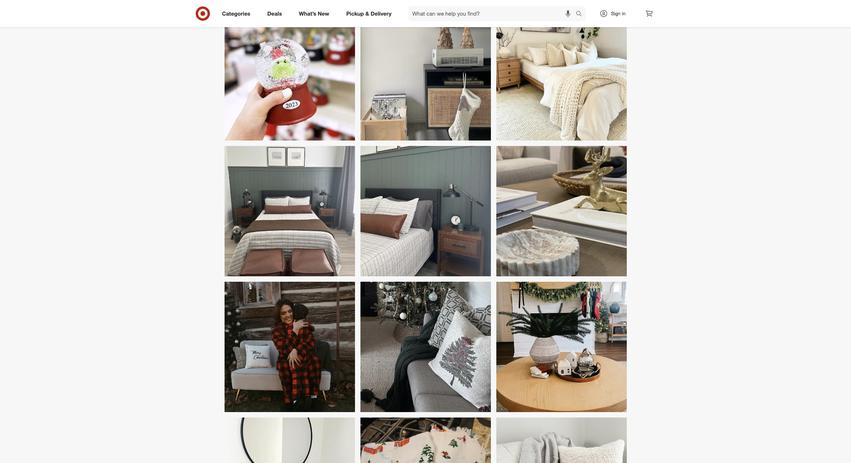 Task type: vqa. For each thing, say whether or not it's contained in the screenshot.
the topmost Metal
no



Task type: locate. For each thing, give the bounding box(es) containing it.
new
[[318, 10, 330, 17]]

what's new
[[299, 10, 330, 17]]

1 horizontal spatial user image by @honeylaurelhome image
[[361, 146, 491, 277]]

pickup
[[347, 10, 364, 17]]

user image by @interiormyvibe image
[[361, 10, 491, 141]]

what's
[[299, 10, 317, 17]]

user image by @honeylaurelhome image
[[225, 146, 355, 277], [361, 146, 491, 277]]

search button
[[573, 6, 589, 22]]

user image by @angely.cozyhome image
[[497, 146, 627, 277]]

search
[[573, 11, 589, 18]]

pickup & delivery
[[347, 10, 392, 17]]

0 horizontal spatial user image by @honeylaurelhome image
[[225, 146, 355, 277]]

what's new link
[[293, 6, 338, 21]]

delivery
[[371, 10, 392, 17]]

What can we help you find? suggestions appear below search field
[[409, 6, 578, 21]]

in
[[622, 11, 626, 16]]

sign in
[[612, 11, 626, 16]]

&
[[366, 10, 369, 17]]

user image by @rachelchampine image
[[225, 282, 355, 413]]

deals link
[[262, 6, 291, 21]]

categories
[[222, 10, 251, 17]]

deals
[[268, 10, 282, 17]]

user image by @dijuliohome image
[[497, 10, 627, 141]]

1 user image by @honeylaurelhome image from the left
[[225, 146, 355, 277]]

user image by @ohtarget image
[[225, 10, 355, 141]]

user image by @bloomintobeautiful image
[[497, 418, 627, 464]]



Task type: describe. For each thing, give the bounding box(es) containing it.
user image by @lizdeck93 image
[[497, 282, 627, 413]]

user image by @homewithkels image
[[225, 418, 355, 464]]

user image by @monstermama15 image
[[361, 418, 491, 464]]

pickup & delivery link
[[341, 6, 400, 21]]

sign in link
[[594, 6, 637, 21]]

2 user image by @honeylaurelhome image from the left
[[361, 146, 491, 277]]

categories link
[[216, 6, 259, 21]]

sign
[[612, 11, 621, 16]]

user image by @wearisdaniellepratt image
[[361, 282, 491, 413]]



